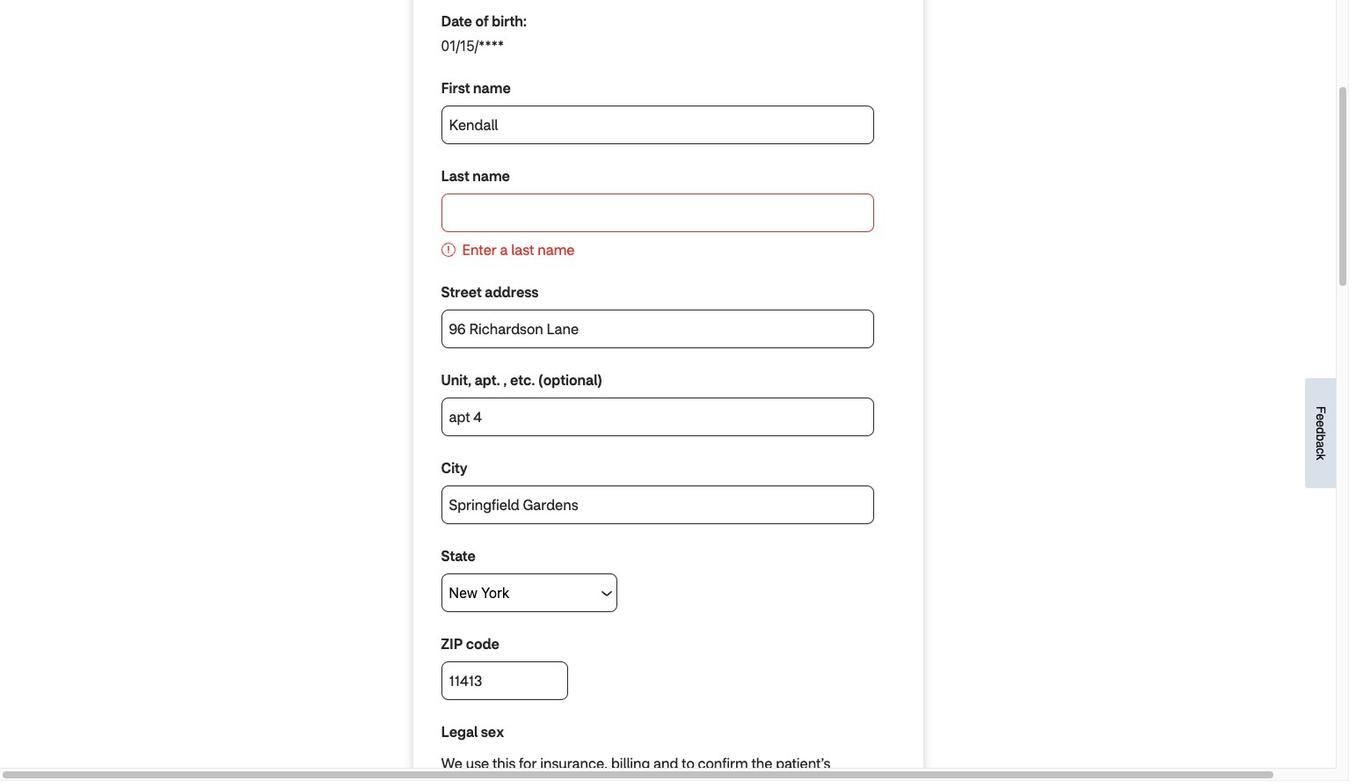 Task type: describe. For each thing, give the bounding box(es) containing it.
(optional)
[[538, 370, 603, 388]]

,
[[503, 370, 507, 388]]

First name text field
[[441, 105, 874, 144]]

name for last name
[[473, 166, 510, 184]]

we
[[441, 754, 463, 772]]

street address
[[441, 282, 539, 301]]

f e e d b a c k button
[[1306, 378, 1336, 488]]

b
[[1314, 434, 1328, 441]]

billing
[[611, 754, 650, 772]]

01/15/****
[[441, 37, 504, 53]]

etc.
[[510, 370, 535, 388]]

unit,
[[441, 370, 472, 388]]

ZIP code text field
[[441, 661, 568, 700]]

Unit, apt. , etc. (optional) text field
[[441, 397, 874, 436]]

unit, apt. , etc. (optional)
[[441, 370, 603, 388]]

for
[[519, 754, 537, 772]]

insurance,
[[540, 754, 608, 772]]

a inside button
[[1314, 441, 1328, 448]]

Last name text field
[[441, 193, 874, 232]]

legal sex
[[441, 722, 504, 740]]

last name
[[441, 166, 510, 184]]

the
[[752, 754, 773, 772]]

confirm
[[698, 754, 748, 772]]

d
[[1314, 427, 1328, 434]]

of
[[475, 11, 489, 30]]

we use this for insurance, billing and to confirm the patient's medical record.
[[441, 754, 831, 781]]

use
[[466, 754, 489, 772]]



Task type: vqa. For each thing, say whether or not it's contained in the screenshot.
Legal sex
yes



Task type: locate. For each thing, give the bounding box(es) containing it.
apt.
[[475, 370, 500, 388]]

a left last
[[500, 240, 508, 258]]

1 vertical spatial a
[[1314, 441, 1328, 448]]

city
[[441, 458, 468, 476]]

1 horizontal spatial a
[[1314, 441, 1328, 448]]

street
[[441, 282, 482, 301]]

name
[[473, 78, 511, 96], [473, 166, 510, 184], [538, 240, 575, 258]]

first name
[[441, 78, 511, 96]]

enter
[[462, 240, 497, 258]]

to
[[682, 754, 695, 772]]

zip code
[[441, 634, 500, 652]]

state
[[441, 546, 476, 564]]

c
[[1314, 448, 1328, 454]]

name right first
[[473, 78, 511, 96]]

this
[[493, 754, 516, 772]]

sex
[[481, 722, 504, 740]]

f
[[1314, 406, 1328, 413]]

zip
[[441, 634, 463, 652]]

patient's
[[776, 754, 831, 772]]

1 vertical spatial name
[[473, 166, 510, 184]]

last
[[441, 166, 470, 184]]

1 e from the top
[[1314, 413, 1328, 420]]

0 vertical spatial a
[[500, 240, 508, 258]]

Street address text field
[[441, 309, 874, 348]]

name for first name
[[473, 78, 511, 96]]

f e e d b a c k
[[1314, 406, 1328, 460]]

birth:
[[492, 11, 527, 30]]

2 vertical spatial name
[[538, 240, 575, 258]]

legal
[[441, 722, 478, 740]]

e up d
[[1314, 413, 1328, 420]]

name right last at left
[[473, 166, 510, 184]]

k
[[1314, 454, 1328, 460]]

record.
[[497, 775, 544, 781]]

first
[[441, 78, 470, 96]]

2 e from the top
[[1314, 420, 1328, 427]]

e
[[1314, 413, 1328, 420], [1314, 420, 1328, 427]]

0 horizontal spatial a
[[500, 240, 508, 258]]

and
[[654, 754, 679, 772]]

a
[[500, 240, 508, 258], [1314, 441, 1328, 448]]

date
[[441, 11, 472, 30]]

City text field
[[441, 485, 874, 524]]

enter a last name
[[462, 240, 575, 258]]

last
[[511, 240, 534, 258]]

e up the b
[[1314, 420, 1328, 427]]

date of birth: 01/15/****
[[441, 11, 527, 53]]

medical
[[441, 775, 493, 781]]

name right last
[[538, 240, 575, 258]]

address
[[485, 282, 539, 301]]

error: image
[[441, 239, 455, 260]]

a up k
[[1314, 441, 1328, 448]]

code
[[466, 634, 500, 652]]

0 vertical spatial name
[[473, 78, 511, 96]]



